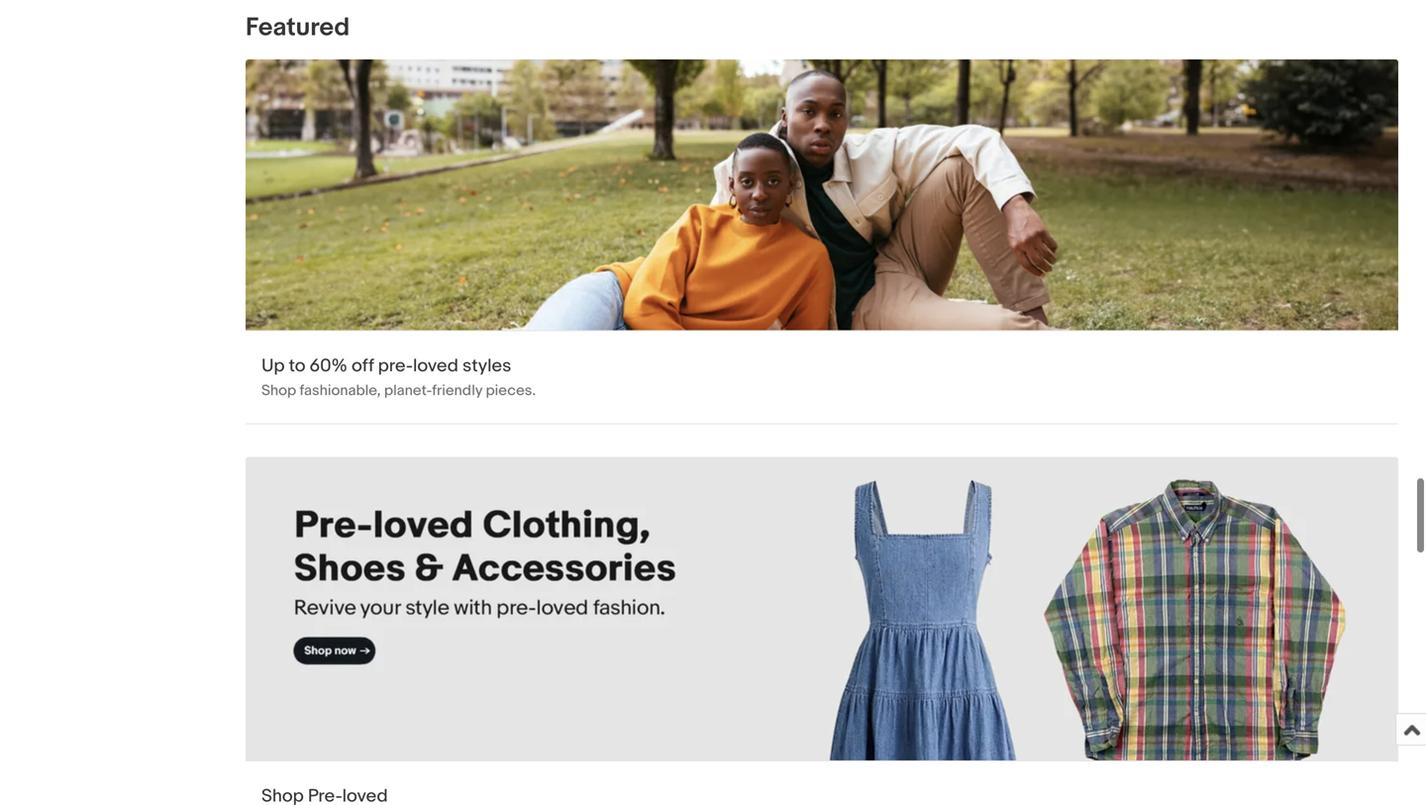 Task type: describe. For each thing, give the bounding box(es) containing it.
60%
[[310, 355, 348, 377]]

featured
[[246, 12, 350, 43]]

pieces.
[[486, 382, 536, 400]]

planet-
[[384, 382, 432, 400]]

to
[[289, 355, 306, 377]]

up
[[262, 355, 285, 377]]

friendly
[[432, 382, 483, 400]]

fashionable,
[[300, 382, 381, 400]]



Task type: locate. For each thing, give the bounding box(es) containing it.
None text field
[[246, 60, 1399, 424], [246, 457, 1399, 805], [246, 60, 1399, 424], [246, 457, 1399, 805]]

shop
[[262, 382, 296, 400]]

up to 60% off pre-loved styles shop fashionable, planet-friendly pieces.
[[262, 355, 536, 400]]

off
[[352, 355, 374, 377]]

pre-
[[378, 355, 413, 377]]

loved
[[413, 355, 459, 377]]

styles
[[463, 355, 512, 377]]



Task type: vqa. For each thing, say whether or not it's contained in the screenshot.
("OPT-
no



